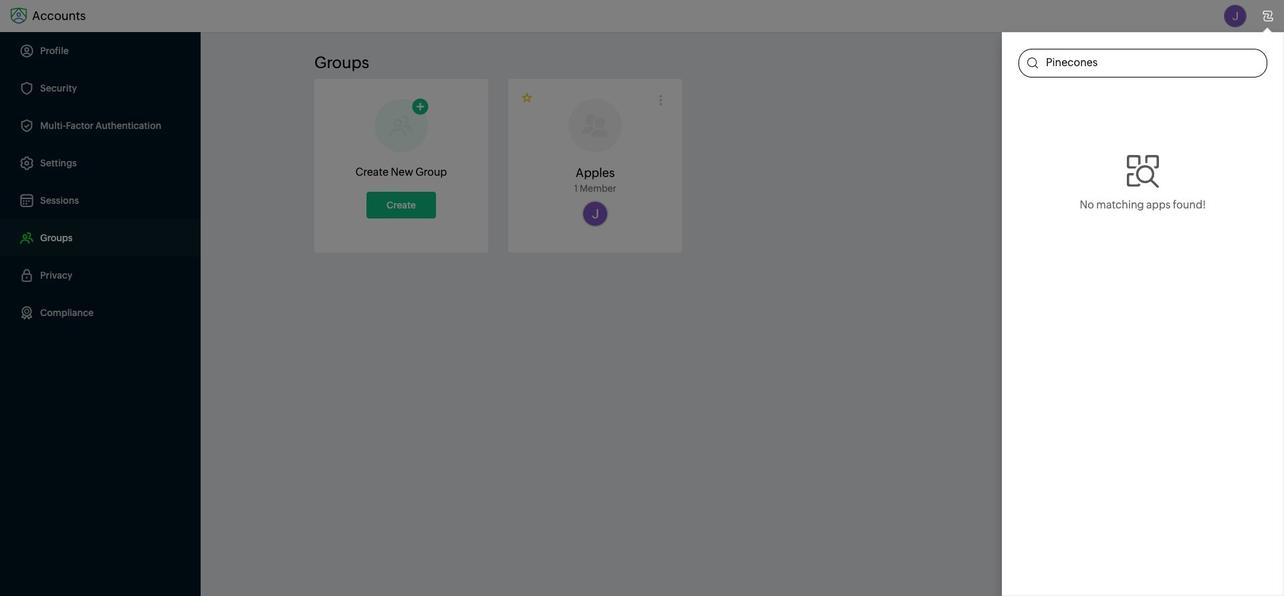 Task type: vqa. For each thing, say whether or not it's contained in the screenshot.
last
no



Task type: locate. For each thing, give the bounding box(es) containing it.
makeprimary image
[[522, 92, 534, 104]]

no matching apps found image
[[1127, 155, 1159, 188]]



Task type: describe. For each thing, give the bounding box(es) containing it.
Search Applications text field
[[1038, 49, 1267, 77]]



